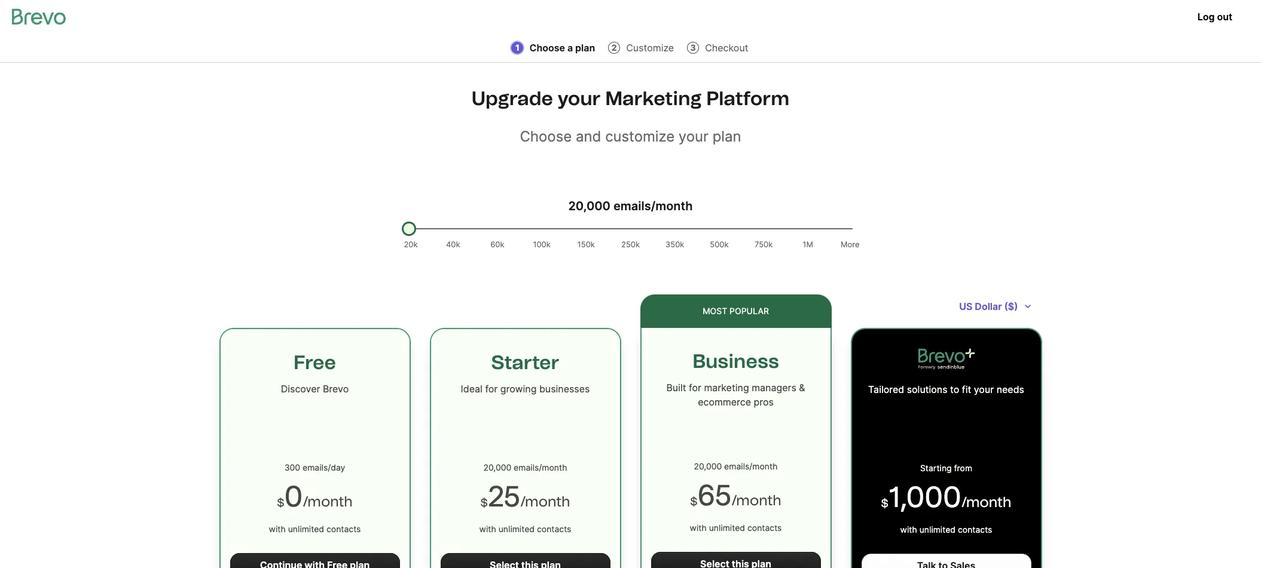Task type: describe. For each thing, give the bounding box(es) containing it.
month inside $ 0 / month
[[308, 494, 353, 511]]

us dollar ($) button
[[950, 295, 1043, 319]]

with for 25
[[480, 525, 496, 535]]

$ for 65
[[691, 496, 698, 509]]

with for 1,000
[[901, 525, 918, 535]]

$ for 0
[[277, 497, 284, 510]]

2 horizontal spatial your
[[974, 384, 994, 396]]

for for 25
[[485, 384, 498, 395]]

300
[[285, 463, 300, 473]]

/ inside $ 0 / month
[[303, 494, 308, 511]]

most
[[703, 306, 728, 316]]

$ 25 / month
[[481, 480, 571, 515]]

/ inside the $ 65 / month
[[732, 492, 737, 510]]

contacts for 65
[[748, 524, 782, 534]]

built
[[667, 382, 687, 394]]

for for 65
[[689, 382, 702, 394]]

with unlimited contacts for 65
[[690, 524, 782, 534]]

day
[[331, 463, 345, 473]]

choose for 1
[[530, 42, 565, 54]]

100k
[[533, 240, 551, 249]]

contacts for 0
[[327, 525, 361, 535]]

popular
[[730, 306, 769, 316]]

$ 1,000 / month
[[882, 480, 1012, 515]]

a
[[568, 42, 573, 54]]

1 horizontal spatial plan
[[713, 128, 742, 145]]

log
[[1198, 11, 1215, 23]]

upgrade your marketing platform
[[472, 87, 790, 110]]

40k
[[446, 240, 460, 249]]

with for 65
[[690, 524, 707, 534]]

solutions
[[907, 384, 948, 396]]

25
[[488, 480, 521, 515]]

0 vertical spatial plan
[[576, 42, 595, 54]]

0
[[284, 480, 303, 515]]

65
[[698, 479, 732, 513]]

emails for 65
[[725, 462, 750, 472]]

out
[[1218, 11, 1233, 23]]

&
[[800, 382, 806, 394]]

month inside $ 1,000 / month
[[967, 494, 1012, 512]]

1,000
[[889, 480, 962, 515]]

managers
[[752, 382, 797, 394]]

dollar
[[975, 301, 1002, 313]]

customize
[[606, 128, 675, 145]]

emails up 250k
[[614, 199, 651, 214]]

needs
[[997, 384, 1025, 396]]

most popular
[[703, 306, 769, 316]]

customize
[[627, 42, 674, 54]]

ideal for growing businesses
[[461, 384, 590, 395]]

marketing
[[704, 382, 749, 394]]

to
[[951, 384, 960, 396]]

2
[[612, 42, 617, 53]]

pros
[[754, 397, 774, 409]]

unlimited for 1,000
[[920, 525, 956, 535]]

choose for upgrade your marketing platform
[[520, 128, 572, 145]]

3
[[691, 42, 696, 53]]

emails for 0
[[303, 463, 328, 473]]

1 horizontal spatial 20,000
[[569, 199, 611, 214]]

$ for 25
[[481, 497, 488, 510]]

contacts for 1,000
[[958, 525, 993, 535]]

growing
[[501, 384, 537, 395]]

contacts for 25
[[537, 525, 572, 535]]

and
[[576, 128, 602, 145]]

unlimited for 0
[[288, 525, 324, 535]]

more
[[841, 240, 860, 249]]



Task type: locate. For each thing, give the bounding box(es) containing it.
choose
[[530, 42, 565, 54], [520, 128, 572, 145]]

with down 25
[[480, 525, 496, 535]]

marketing
[[606, 87, 702, 110]]

us
[[960, 301, 973, 313]]

2 vertical spatial your
[[974, 384, 994, 396]]

emails up '$ 25 / month'
[[514, 463, 539, 473]]

$ inside '$ 25 / month'
[[481, 497, 488, 510]]

2 horizontal spatial 20,000
[[694, 462, 722, 472]]

choose left and
[[520, 128, 572, 145]]

starter
[[491, 352, 560, 375]]

1 vertical spatial your
[[679, 128, 709, 145]]

$ 65 / month
[[691, 479, 782, 513]]

/ inside $ 1,000 / month
[[962, 494, 967, 512]]

month right 65
[[737, 492, 782, 510]]

tailored solutions to fit your needs
[[869, 384, 1025, 396]]

20,000 emails / month
[[569, 199, 693, 214], [694, 462, 778, 472], [484, 463, 567, 473]]

150k
[[578, 240, 595, 249]]

for right built
[[689, 382, 702, 394]]

1m
[[803, 240, 814, 249]]

slider
[[402, 222, 416, 236]]

$ for 1,000
[[882, 498, 889, 511]]

unlimited down $ 0 / month
[[288, 525, 324, 535]]

platform
[[707, 87, 790, 110]]

with unlimited contacts for 1,000
[[901, 525, 993, 535]]

1 vertical spatial choose
[[520, 128, 572, 145]]

your right customize
[[679, 128, 709, 145]]

20,000 emails / month for 25
[[484, 463, 567, 473]]

20,000 up 150k
[[569, 199, 611, 214]]

0 horizontal spatial your
[[558, 87, 601, 110]]

with down 65
[[690, 524, 707, 534]]

with
[[690, 524, 707, 534], [269, 525, 286, 535], [480, 525, 496, 535], [901, 525, 918, 535]]

20k
[[404, 240, 418, 249]]

your right fit
[[974, 384, 994, 396]]

month up the $ 65 / month
[[753, 462, 778, 472]]

500k
[[710, 240, 729, 249]]

with unlimited contacts
[[690, 524, 782, 534], [269, 525, 361, 535], [480, 525, 572, 535], [901, 525, 993, 535]]

for right ideal in the bottom left of the page
[[485, 384, 498, 395]]

business
[[693, 351, 779, 373]]

emails for 25
[[514, 463, 539, 473]]

starting from
[[921, 464, 973, 474]]

unlimited down the $ 65 / month
[[709, 524, 746, 534]]

with for 0
[[269, 525, 286, 535]]

choose left a
[[530, 42, 565, 54]]

$ inside $ 1,000 / month
[[882, 498, 889, 511]]

0 horizontal spatial for
[[485, 384, 498, 395]]

fit
[[963, 384, 972, 396]]

starting
[[921, 464, 952, 474]]

month up '$ 25 / month'
[[542, 463, 567, 473]]

300 emails / day
[[285, 463, 345, 473]]

unlimited for 25
[[499, 525, 535, 535]]

checkout
[[705, 42, 749, 54]]

20,000 up 25
[[484, 463, 512, 473]]

plan down platform
[[713, 128, 742, 145]]

contacts down the $ 65 / month
[[748, 524, 782, 534]]

20,000 emails / month up '$ 25 / month'
[[484, 463, 567, 473]]

built for marketing managers & ecommerce pros
[[667, 382, 806, 409]]

us dollar ($)
[[960, 301, 1019, 313]]

with unlimited contacts down $ 1,000 / month
[[901, 525, 993, 535]]

your
[[558, 87, 601, 110], [679, 128, 709, 145], [974, 384, 994, 396]]

/
[[651, 199, 656, 214], [750, 462, 753, 472], [328, 463, 331, 473], [539, 463, 542, 473], [732, 492, 737, 510], [303, 494, 308, 511], [521, 494, 525, 511], [962, 494, 967, 512]]

unlimited for 65
[[709, 524, 746, 534]]

with unlimited contacts down $ 0 / month
[[269, 525, 361, 535]]

20,000 for 25
[[484, 463, 512, 473]]

log out button
[[1189, 5, 1243, 29]]

60k
[[491, 240, 505, 249]]

$ 0 / month
[[277, 480, 353, 515]]

2 horizontal spatial 20,000 emails / month
[[694, 462, 778, 472]]

brevo
[[323, 384, 349, 395]]

250k
[[622, 240, 640, 249]]

20,000 up 65
[[694, 462, 722, 472]]

emails
[[614, 199, 651, 214], [725, 462, 750, 472], [303, 463, 328, 473], [514, 463, 539, 473]]

upgrade
[[472, 87, 553, 110]]

0 horizontal spatial 20,000
[[484, 463, 512, 473]]

20,000 for 65
[[694, 462, 722, 472]]

20,000
[[569, 199, 611, 214], [694, 462, 722, 472], [484, 463, 512, 473]]

/ inside '$ 25 / month'
[[521, 494, 525, 511]]

discover
[[281, 384, 320, 395]]

month down day
[[308, 494, 353, 511]]

with down 1,000
[[901, 525, 918, 535]]

choose a plan
[[530, 42, 595, 54]]

unlimited down $ 1,000 / month
[[920, 525, 956, 535]]

0 vertical spatial choose
[[530, 42, 565, 54]]

0 horizontal spatial plan
[[576, 42, 595, 54]]

$ inside the $ 65 / month
[[691, 496, 698, 509]]

with unlimited contacts for 25
[[480, 525, 572, 535]]

free
[[294, 352, 336, 375]]

contacts down $ 0 / month
[[327, 525, 361, 535]]

1 horizontal spatial 20,000 emails / month
[[569, 199, 693, 214]]

plan
[[576, 42, 595, 54], [713, 128, 742, 145]]

for
[[689, 382, 702, 394], [485, 384, 498, 395]]

plan right a
[[576, 42, 595, 54]]

contacts down $ 1,000 / month
[[958, 525, 993, 535]]

0 horizontal spatial 20,000 emails / month
[[484, 463, 567, 473]]

discover brevo
[[281, 384, 349, 395]]

20,000 emails / month up 250k
[[569, 199, 693, 214]]

350k
[[666, 240, 685, 249]]

($)
[[1005, 301, 1019, 313]]

with unlimited contacts down the $ 65 / month
[[690, 524, 782, 534]]

with down 0 on the left of page
[[269, 525, 286, 535]]

ideal
[[461, 384, 483, 395]]

$ inside $ 0 / month
[[277, 497, 284, 510]]

1
[[516, 42, 520, 53]]

month inside '$ 25 / month'
[[525, 494, 571, 511]]

from
[[955, 464, 973, 474]]

month up 350k
[[656, 199, 693, 214]]

month inside the $ 65 / month
[[737, 492, 782, 510]]

contacts
[[748, 524, 782, 534], [327, 525, 361, 535], [537, 525, 572, 535], [958, 525, 993, 535]]

businesses
[[540, 384, 590, 395]]

20,000 emails / month up the $ 65 / month
[[694, 462, 778, 472]]

choose and customize your plan
[[520, 128, 742, 145]]

ecommerce
[[698, 397, 751, 409]]

tailored
[[869, 384, 905, 396]]

750k
[[755, 240, 773, 249]]

log out
[[1198, 11, 1233, 23]]

emails up the $ 65 / month
[[725, 462, 750, 472]]

your up and
[[558, 87, 601, 110]]

emails left day
[[303, 463, 328, 473]]

20,000 emails / month for 65
[[694, 462, 778, 472]]

unlimited
[[709, 524, 746, 534], [288, 525, 324, 535], [499, 525, 535, 535], [920, 525, 956, 535]]

1 vertical spatial plan
[[713, 128, 742, 145]]

1 horizontal spatial your
[[679, 128, 709, 145]]

0 vertical spatial your
[[558, 87, 601, 110]]

$
[[691, 496, 698, 509], [277, 497, 284, 510], [481, 497, 488, 510], [882, 498, 889, 511]]

month down from
[[967, 494, 1012, 512]]

unlimited down '$ 25 / month'
[[499, 525, 535, 535]]

with unlimited contacts down '$ 25 / month'
[[480, 525, 572, 535]]

contacts down '$ 25 / month'
[[537, 525, 572, 535]]

month
[[656, 199, 693, 214], [753, 462, 778, 472], [542, 463, 567, 473], [737, 492, 782, 510], [308, 494, 353, 511], [525, 494, 571, 511], [967, 494, 1012, 512]]

with unlimited contacts for 0
[[269, 525, 361, 535]]

for inside built for marketing managers & ecommerce pros
[[689, 382, 702, 394]]

month right 25
[[525, 494, 571, 511]]

1 horizontal spatial for
[[689, 382, 702, 394]]



Task type: vqa. For each thing, say whether or not it's contained in the screenshot.
the right type
no



